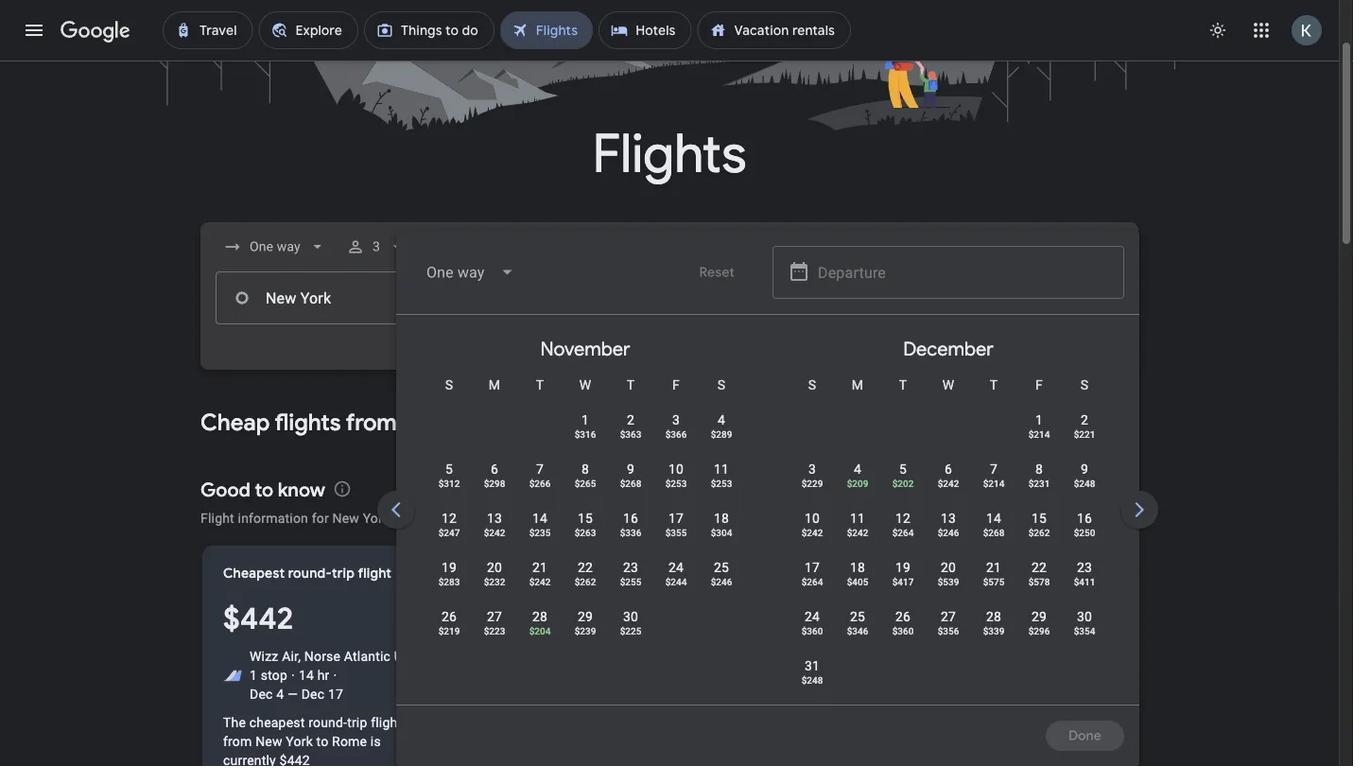 Task type: vqa. For each thing, say whether or not it's contained in the screenshot.


Task type: describe. For each thing, give the bounding box(es) containing it.
29 $296
[[1029, 609, 1050, 637]]

mon, nov 13 element
[[487, 509, 502, 528]]

1 t from the left
[[536, 377, 544, 392]]

$266
[[529, 478, 551, 489]]

24 $244
[[665, 559, 687, 587]]

thu, dec 28 element
[[986, 607, 1002, 626]]

, 253 us dollars element for 11
[[711, 478, 732, 489]]

$242 for 13
[[484, 527, 505, 538]]

wed, dec 13 element
[[941, 509, 956, 528]]

9 $268
[[620, 461, 642, 489]]

, 246 us dollars element for 25
[[711, 576, 732, 587]]

sun, nov 12 element
[[442, 509, 457, 528]]

2 for november
[[627, 412, 635, 427]]

tue, dec 12 element
[[896, 509, 911, 528]]

main menu image
[[23, 19, 45, 42]]

18 $304
[[711, 510, 732, 538]]

your
[[547, 511, 573, 526]]

$405
[[847, 576, 869, 587]]

10 $242
[[802, 510, 823, 538]]

the fastest nonstop flight from new york to rome takes 8 hr 10 min
[[938, 605, 1094, 658]]

november
[[540, 337, 630, 361]]

9 for 9 $248
[[1081, 461, 1089, 477]]

new up 'sun, nov 5' element
[[402, 408, 450, 437]]

26 $219
[[438, 609, 460, 637]]

$248 for 9
[[1074, 478, 1096, 489]]

, 242 us dollars element for 11
[[847, 527, 869, 538]]

12 $264
[[892, 510, 914, 538]]

cheap
[[201, 408, 270, 437]]

1 for december
[[1036, 412, 1043, 427]]

10 inside the fastest nonstop flight from new york to rome takes 8 hr 10 min
[[1001, 643, 1016, 658]]

sun, nov 5 element
[[445, 460, 453, 479]]

$253 for 10
[[665, 478, 687, 489]]

$223
[[484, 625, 505, 637]]

fri, dec 1 element
[[1036, 410, 1043, 429]]

cheapest for $166
[[483, 565, 545, 582]]

, 264 us dollars element for 17
[[802, 576, 823, 587]]

3 for 3 $229
[[809, 461, 816, 477]]

row containing 17
[[790, 549, 1108, 603]]

previous image
[[374, 487, 419, 532]]

flight for the fastest nonstop flight from new york to rome takes 8 hr 10 min
[[1063, 605, 1094, 620]]

23 for 23 $255
[[623, 559, 638, 575]]

, 219 us dollars element
[[438, 625, 460, 637]]

from inside the fastest nonstop flight from new york to rome takes 8 hr 10 min
[[938, 624, 967, 639]]

$360 for 26
[[892, 625, 914, 637]]

8 $265
[[575, 461, 596, 489]]

19 $417
[[892, 559, 914, 587]]

11 for 11 $242
[[850, 510, 865, 526]]

26 $360
[[892, 609, 914, 637]]

, 202 us dollars element
[[892, 478, 914, 489]]

december
[[903, 337, 994, 361]]

mon, dec 11 element
[[850, 509, 865, 528]]

24 for 24 $244
[[669, 559, 684, 575]]

16 $250
[[1074, 510, 1096, 538]]

, 214 us dollars element for 7
[[983, 478, 1005, 489]]

, 209 us dollars element
[[847, 478, 869, 489]]

fri, dec 22 element
[[1032, 558, 1047, 577]]

new right for
[[332, 511, 359, 526]]

, 356 us dollars element
[[938, 625, 959, 637]]

$231
[[1029, 478, 1050, 489]]

information
[[238, 511, 308, 526]]

$221
[[1074, 428, 1096, 440]]

mon, nov 6 element
[[491, 460, 498, 479]]

wed, nov 1 element
[[582, 410, 589, 429]]

fri, dec 15 element
[[1032, 509, 1047, 528]]

$250
[[1074, 527, 1096, 538]]

20 for 20 $232
[[487, 559, 502, 575]]

19 for 19 $417
[[896, 559, 911, 575]]

, 255 us dollars element
[[620, 576, 642, 587]]

22 $578
[[1029, 559, 1050, 587]]

24 $360
[[802, 609, 823, 637]]

rome inside the cheapest round-trip flight from new york to rome is currently $442
[[332, 734, 367, 750]]

$346
[[847, 625, 869, 637]]

next
[[576, 511, 602, 526]]

30 $354
[[1074, 609, 1096, 637]]

0 horizontal spatial min
[[844, 612, 896, 651]]

w for november
[[579, 377, 591, 392]]

rome inside the fastest nonstop flight from new york to rome takes 8 hr 10 min
[[1047, 624, 1082, 639]]

tue, nov 28 element
[[532, 607, 548, 626]]

17 $355
[[665, 510, 687, 538]]

10 inside 10 $253
[[669, 461, 684, 477]]

, 232 us dollars element
[[484, 576, 505, 587]]

thu, dec 14 element
[[986, 509, 1002, 528]]

, 360 us dollars element for 24
[[802, 625, 823, 637]]

$225
[[620, 625, 642, 637]]

30 for 30 $225
[[623, 609, 638, 624]]

29 for 29 $296
[[1032, 609, 1047, 624]]

20 $232
[[484, 559, 505, 587]]

16 for 16 $336
[[623, 510, 638, 526]]

, 283 us dollars element
[[438, 576, 460, 587]]

$296
[[1029, 625, 1050, 637]]

one-
[[548, 565, 578, 582]]

sat, dec 2 element
[[1081, 410, 1089, 429]]

row containing 5
[[427, 451, 744, 505]]

fri, dec 8 element
[[1036, 460, 1043, 479]]

, 221 us dollars element
[[1074, 428, 1096, 440]]

23 $411
[[1074, 559, 1096, 587]]

, 248 us dollars element for 9
[[1074, 478, 1096, 489]]

1 $316
[[575, 412, 596, 440]]

1 s from the left
[[445, 377, 453, 392]]

sun, nov 19 element
[[442, 558, 457, 577]]

, 336 us dollars element
[[620, 527, 642, 538]]

, 296 us dollars element
[[1029, 625, 1050, 637]]

wed, nov 15 element
[[578, 509, 593, 528]]

york right for
[[363, 511, 390, 526]]

row containing 26
[[427, 599, 654, 653]]

, 214 us dollars element for 1
[[1029, 428, 1050, 440]]

$264 for 12
[[892, 527, 914, 538]]

14 $235
[[529, 510, 551, 538]]

5 for 5 $312
[[445, 461, 453, 477]]

row containing 3
[[790, 451, 1108, 505]]

4 s from the left
[[1081, 377, 1089, 392]]

$265
[[575, 478, 596, 489]]

1 for november
[[582, 412, 589, 427]]

1 inside wizz air, norse atlantic uk 1 stop
[[250, 668, 257, 683]]

$247
[[438, 527, 460, 538]]

sat, dec 23 element
[[1077, 558, 1092, 577]]

, 316 us dollars element
[[575, 428, 596, 440]]

thu, nov 30 element
[[623, 607, 638, 626]]

$363
[[620, 428, 642, 440]]

2 vertical spatial 4
[[276, 687, 284, 702]]

$242 for 10
[[802, 527, 823, 538]]

, 289 us dollars element
[[711, 428, 732, 440]]

22 for 22 $262
[[578, 559, 593, 575]]

0 vertical spatial round-
[[288, 565, 332, 582]]

13 for 13 $242
[[487, 510, 502, 526]]

fastest
[[964, 605, 1007, 620]]

plan
[[517, 511, 543, 526]]

5 $202
[[892, 461, 914, 489]]

12 for 12 $247
[[442, 510, 457, 526]]

$242 for 6
[[938, 478, 959, 489]]

, 262 us dollars element for 15
[[1029, 527, 1050, 538]]

$268 for 14
[[983, 527, 1005, 538]]

flight up sun, dec 24 element
[[793, 565, 826, 582]]

27 for 27 $223
[[487, 609, 502, 624]]

19 for 19 $283
[[442, 559, 457, 575]]

12 for 12 $264
[[896, 510, 911, 526]]

, 225 us dollars element
[[620, 625, 642, 637]]

8 inside the fastest nonstop flight from new york to rome takes 8 hr 10 min
[[974, 643, 982, 658]]

, 253 us dollars element for 10
[[665, 478, 687, 489]]

2 t from the left
[[627, 377, 635, 392]]

sun, nov 26 element
[[442, 607, 457, 626]]

, 266 us dollars element
[[529, 478, 551, 489]]

25 for 25 $346
[[850, 609, 865, 624]]

atlantic
[[344, 649, 391, 664]]

$235
[[529, 527, 551, 538]]

wed, dec 6 element
[[945, 460, 952, 479]]

7 $266
[[529, 461, 551, 489]]

sun, dec 31 element
[[805, 656, 820, 675]]

wed, nov 22 element
[[578, 558, 593, 577]]

, 250 us dollars element
[[1074, 527, 1096, 538]]

york inside the fastest nonstop flight from new york to rome takes 8 hr 10 min
[[1001, 624, 1028, 639]]

good to know
[[201, 477, 325, 501]]

wed, dec 20 element
[[941, 558, 956, 577]]

$204
[[529, 625, 551, 637]]

, 346 us dollars element
[[847, 625, 869, 637]]

sat, nov 18 element
[[714, 509, 729, 528]]

november row group
[[404, 323, 767, 697]]

wed, dec 27 element
[[941, 607, 956, 626]]

4 $289
[[711, 412, 732, 440]]

mon, nov 27 element
[[487, 607, 502, 626]]

thu, nov 16 element
[[623, 509, 638, 528]]

nonstop
[[1010, 605, 1060, 620]]

2 vertical spatial 17
[[328, 687, 343, 702]]

flight information for new york to rome to help you plan your next trip.
[[201, 511, 630, 526]]

fri, nov 10 element
[[669, 460, 684, 479]]

tue, dec 26 element
[[896, 607, 911, 626]]

, 355 us dollars element
[[665, 527, 687, 538]]

8 for 8 hr 10 min
[[743, 612, 760, 651]]

sat, nov 11 element
[[714, 460, 729, 479]]

20 $539
[[938, 559, 959, 587]]

cheapest for $442
[[223, 565, 285, 582]]

17 for 17 $355
[[669, 510, 684, 526]]

from inside the cheapest round-trip flight from new york to rome is currently $442
[[223, 734, 252, 750]]

27 $223
[[484, 609, 505, 637]]

23 for 23 $411
[[1077, 559, 1092, 575]]

dec 4 — dec 17
[[250, 687, 343, 702]]

, 539 us dollars element
[[938, 576, 959, 587]]

10 inside 10 $242
[[805, 510, 820, 526]]

$268 for 9
[[620, 478, 642, 489]]

18 for 18 $405
[[850, 559, 865, 575]]

sat, nov 4 element
[[718, 410, 725, 429]]

, 417 us dollars element
[[892, 576, 914, 587]]

hr inside the fastest nonstop flight from new york to rome takes 8 hr 10 min
[[986, 643, 998, 658]]

the for the fastest nonstop flight from new york to rome takes 8 hr 10 min
[[938, 605, 961, 620]]

wizz air, norse atlantic uk 1 stop
[[250, 649, 411, 683]]

$417
[[892, 576, 914, 587]]

21 $575
[[983, 559, 1005, 587]]

14 for 14 $268
[[986, 510, 1002, 526]]

, 242 us dollars element for 13
[[484, 527, 505, 538]]

2 $363
[[620, 412, 642, 440]]

, 363 us dollars element
[[620, 428, 642, 440]]

$312
[[438, 478, 460, 489]]

$209
[[847, 478, 869, 489]]

1 dec from the left
[[250, 687, 273, 702]]

4 for 4 $289
[[718, 412, 725, 427]]

mon, dec 18 element
[[850, 558, 865, 577]]

sun, dec 10 element
[[805, 509, 820, 528]]

tue, nov 7 element
[[536, 460, 544, 479]]

wed, nov 8 element
[[582, 460, 589, 479]]

hr for 14 hr
[[317, 668, 330, 683]]

0 vertical spatial trip
[[332, 565, 355, 582]]

december row group
[[767, 323, 1130, 702]]

fri, nov 24 element
[[669, 558, 684, 577]]

, 578 us dollars element
[[1029, 576, 1050, 587]]

18 $405
[[847, 559, 869, 587]]

, 204 us dollars element
[[529, 625, 551, 637]]

$244
[[665, 576, 687, 587]]

$202
[[892, 478, 914, 489]]

$442 inside the cheapest round-trip flight from new york to rome is currently $442
[[280, 753, 310, 766]]

good
[[201, 477, 250, 501]]

way
[[578, 565, 604, 582]]

0 vertical spatial $442
[[223, 600, 293, 638]]

$242 for 11
[[847, 527, 869, 538]]

wed, nov 29 element
[[578, 607, 593, 626]]

flights
[[593, 121, 747, 188]]

3 $229
[[802, 461, 823, 489]]

row containing 12
[[427, 500, 744, 554]]

cheapest
[[249, 715, 305, 731]]

2 $221
[[1074, 412, 1096, 440]]

, 575 us dollars element
[[983, 576, 1005, 587]]

to inside the cheapest round-trip flight from new york to rome is currently $442
[[316, 734, 329, 750]]

next image
[[1117, 487, 1162, 532]]

27 $356
[[938, 609, 959, 637]]

—
[[287, 687, 298, 702]]

$262 for 15
[[1029, 527, 1050, 538]]

thu, nov 23 element
[[623, 558, 638, 577]]

21 for 21 $575
[[986, 559, 1002, 575]]

new inside the cheapest round-trip flight from new york to rome is currently $442
[[256, 734, 283, 750]]

know
[[278, 477, 325, 501]]

1 horizontal spatial from
[[346, 408, 397, 437]]

14 $268
[[983, 510, 1005, 538]]



Task type: locate. For each thing, give the bounding box(es) containing it.
17 for 17 $264
[[805, 559, 820, 575]]

15 inside the 15 $263
[[578, 510, 593, 526]]

22 inside 22 $578
[[1032, 559, 1047, 575]]

, 268 us dollars element up thu, nov 16 element
[[620, 478, 642, 489]]

, 231 us dollars element
[[1029, 478, 1050, 489]]

mon, nov 20 element
[[487, 558, 502, 577]]

2 12 from the left
[[896, 510, 911, 526]]

3 $366
[[665, 412, 687, 440]]

0 horizontal spatial $253
[[665, 478, 687, 489]]

row containing 24
[[790, 599, 1108, 653]]

16 for 16 $250
[[1077, 510, 1092, 526]]

the cheapest round-trip flight from new york to rome is currently $442
[[223, 715, 402, 766]]

1 horizontal spatial 12
[[896, 510, 911, 526]]

2 horizontal spatial 3
[[809, 461, 816, 477]]

tue, nov 21 element
[[532, 558, 548, 577]]

1 $214
[[1029, 412, 1050, 440]]

31
[[805, 658, 820, 673]]

5 inside the 5 $202
[[899, 461, 907, 477]]

1 horizontal spatial 20
[[941, 559, 956, 575]]

, 229 us dollars element
[[802, 478, 823, 489]]

8 for 8 $231
[[1036, 461, 1043, 477]]

1 $360 from the left
[[802, 625, 823, 637]]

0 horizontal spatial 15
[[578, 510, 593, 526]]

20 inside 20 $539
[[941, 559, 956, 575]]

6 for 6 $242
[[945, 461, 952, 477]]

1 28 from the left
[[532, 609, 548, 624]]

19 inside 19 $417
[[896, 559, 911, 575]]

1 horizontal spatial 21
[[986, 559, 1002, 575]]

0 horizontal spatial 4
[[276, 687, 284, 702]]

$539
[[938, 576, 959, 587]]

1 12 from the left
[[442, 510, 457, 526]]

$442 down cheapest
[[280, 753, 310, 766]]

0 vertical spatial 11
[[714, 461, 729, 477]]

23 inside 23 $411
[[1077, 559, 1092, 575]]

to inside the fastest nonstop flight from new york to rome takes 8 hr 10 min
[[1031, 624, 1044, 639]]

16 up , 336 us dollars element
[[623, 510, 638, 526]]

17 inside 17 $355
[[669, 510, 684, 526]]

21 for 21 $242
[[532, 559, 548, 575]]

cheap flights from new york to rome
[[201, 408, 594, 437]]

2 22 from the left
[[1032, 559, 1047, 575]]

14 inside 14 $268
[[986, 510, 1002, 526]]

1 horizontal spatial $262
[[1029, 527, 1050, 538]]

uk
[[394, 649, 411, 664]]

fri, nov 3 element
[[672, 410, 680, 429]]

2 9 from the left
[[1081, 461, 1089, 477]]

12 inside 12 $247
[[442, 510, 457, 526]]

0 vertical spatial the
[[938, 605, 961, 620]]

sun, dec 3 element
[[809, 460, 816, 479]]

12 up the $247
[[442, 510, 457, 526]]

28 for 28 $204
[[532, 609, 548, 624]]

29 up the $239
[[578, 609, 593, 624]]

$264 for 17
[[802, 576, 823, 587]]

2 6 from the left
[[945, 461, 952, 477]]

1 horizontal spatial , 262 us dollars element
[[1029, 527, 1050, 538]]

21 inside 21 $242
[[532, 559, 548, 575]]

21 $242
[[529, 559, 551, 587]]

flight
[[358, 565, 392, 582], [607, 565, 641, 582], [793, 565, 826, 582], [1063, 605, 1094, 620], [371, 715, 402, 731]]

8 inside 8 $231
[[1036, 461, 1043, 477]]

round- down for
[[288, 565, 332, 582]]

$253 up sat, nov 18 element
[[711, 478, 732, 489]]

17 down 10 $242
[[805, 559, 820, 575]]

$248 down 31
[[802, 674, 823, 686]]

2 vertical spatial from
[[223, 734, 252, 750]]

$360 for 24
[[802, 625, 823, 637]]

, 223 us dollars element
[[484, 625, 505, 637]]

0 horizontal spatial $262
[[575, 576, 596, 587]]

9 inside 9 $268
[[627, 461, 635, 477]]

19 up , 283 us dollars element at bottom
[[442, 559, 457, 575]]

0 horizontal spatial w
[[579, 377, 591, 392]]

4 inside "4 $289"
[[718, 412, 725, 427]]

13 for 13 $246
[[941, 510, 956, 526]]

14 for 14 hr
[[299, 668, 314, 683]]

27 up $223
[[487, 609, 502, 624]]

row containing 19
[[427, 549, 744, 603]]

flight right the way
[[607, 565, 641, 582]]

0 horizontal spatial 3
[[372, 239, 380, 254]]

$242 for 21
[[529, 576, 551, 587]]

0 vertical spatial , 262 us dollars element
[[1029, 527, 1050, 538]]

6 $298
[[484, 461, 505, 489]]

1 horizontal spatial $248
[[1074, 478, 1096, 489]]

$268 inside "november" row group
[[620, 478, 642, 489]]

8 down fastest on the bottom right of page
[[743, 612, 760, 651]]

2 f from the left
[[1036, 377, 1043, 392]]

1 horizontal spatial 7
[[990, 461, 998, 477]]

, 360 us dollars element
[[802, 625, 823, 637], [892, 625, 914, 637]]

1 2 from the left
[[627, 412, 635, 427]]

2 horizontal spatial from
[[938, 624, 967, 639]]

4 inside 4 $209
[[854, 461, 862, 477]]

18 for 18 $304
[[714, 510, 729, 526]]

25 $246
[[711, 559, 732, 587]]

10 up 31
[[804, 612, 837, 651]]

, 298 us dollars element
[[484, 478, 505, 489]]

fastest
[[743, 565, 790, 582]]

1 , 360 us dollars element from the left
[[802, 625, 823, 637]]

norse
[[304, 649, 341, 664]]

0 vertical spatial 24
[[669, 559, 684, 575]]

26 inside 26 $219
[[442, 609, 457, 624]]

new down the fastest
[[970, 624, 997, 639]]

5 up $312
[[445, 461, 453, 477]]

0 horizontal spatial 22
[[578, 559, 593, 575]]

9 down the $221
[[1081, 461, 1089, 477]]

$246 up wed, dec 20 element
[[938, 527, 959, 538]]

0 horizontal spatial , 246 us dollars element
[[711, 576, 732, 587]]

, 242 us dollars element for 10
[[802, 527, 823, 538]]

1 5 from the left
[[445, 461, 453, 477]]

18 up the , 304 us dollars element
[[714, 510, 729, 526]]

thu, nov 9 element
[[627, 460, 635, 479]]

w inside december row group
[[943, 377, 955, 392]]

25 inside '25 $246'
[[714, 559, 729, 575]]

$242 up mon, dec 18 element
[[847, 527, 869, 538]]

1 vertical spatial $268
[[983, 527, 1005, 538]]

13 inside 13 $246
[[941, 510, 956, 526]]

9 down the $363 on the left bottom
[[627, 461, 635, 477]]

$411
[[1074, 576, 1096, 587]]

sun, dec 24 element
[[805, 607, 820, 626]]

, 268 us dollars element for 9
[[620, 478, 642, 489]]

, 244 us dollars element
[[665, 576, 687, 587]]

20 up $539
[[941, 559, 956, 575]]

, 242 us dollars element for 21
[[529, 576, 551, 587]]

23 $255
[[620, 559, 642, 587]]

4
[[718, 412, 725, 427], [854, 461, 862, 477], [276, 687, 284, 702]]

currently
[[223, 753, 276, 766]]

rome
[[533, 408, 594, 437], [409, 511, 444, 526], [1047, 624, 1082, 639], [332, 734, 367, 750]]

hr down norse
[[317, 668, 330, 683]]

$354
[[1074, 625, 1096, 637]]

29 $239
[[575, 609, 596, 637]]

1 23 from the left
[[623, 559, 638, 575]]

hr down , 339 us dollars element
[[986, 643, 998, 658]]

f up "fri, nov 3" element
[[672, 377, 680, 392]]

$214 for 7
[[983, 478, 1005, 489]]

1 27 from the left
[[487, 609, 502, 624]]

0 vertical spatial , 214 us dollars element
[[1029, 428, 1050, 440]]

16 up , 250 us dollars element
[[1077, 510, 1092, 526]]

$242 down you
[[484, 527, 505, 538]]

hr
[[767, 612, 797, 651], [986, 643, 998, 658], [317, 668, 330, 683]]

24 inside 24 $360
[[805, 609, 820, 624]]

the inside the fastest nonstop flight from new york to rome takes 8 hr 10 min
[[938, 605, 961, 620]]

, 253 us dollars element
[[665, 478, 687, 489], [711, 478, 732, 489]]

28 for 28 $339
[[986, 609, 1002, 624]]

2 5 from the left
[[899, 461, 907, 477]]

8 up , 231 us dollars element
[[1036, 461, 1043, 477]]

the up currently
[[223, 715, 246, 731]]

from up 'takes'
[[938, 624, 967, 639]]

change appearance image
[[1195, 8, 1241, 53]]

24 for 24 $360
[[805, 609, 820, 624]]

27 for 27 $356
[[941, 609, 956, 624]]

grid inside flight search field
[[404, 323, 1353, 716]]

4 $209
[[847, 461, 869, 489]]

25 inside 25 $346
[[850, 609, 865, 624]]

trip up norse
[[332, 565, 355, 582]]

0 horizontal spatial hr
[[317, 668, 330, 683]]

1 21 from the left
[[532, 559, 548, 575]]

18 inside the 18 $405
[[850, 559, 865, 575]]

8 for 8 $265
[[582, 461, 589, 477]]

9 for 9 $268
[[627, 461, 635, 477]]

s up the cheap flights from new york to rome
[[445, 377, 453, 392]]

1 6 from the left
[[491, 461, 498, 477]]

0 horizontal spatial 18
[[714, 510, 729, 526]]

13
[[487, 510, 502, 526], [941, 510, 956, 526]]

1 vertical spatial the
[[223, 715, 246, 731]]

14 up the $235
[[532, 510, 548, 526]]

$575
[[983, 576, 1005, 587]]

fri, dec 29 element
[[1032, 607, 1047, 626]]

1 horizontal spatial 24
[[805, 609, 820, 624]]

7 for 7 $214
[[990, 461, 998, 477]]

0 vertical spatial $262
[[1029, 527, 1050, 538]]

hr left 24 $360 on the right of page
[[767, 612, 797, 651]]

, 247 us dollars element
[[438, 527, 460, 538]]

s up sat, nov 4 element
[[718, 377, 726, 392]]

2 15 from the left
[[1032, 510, 1047, 526]]

, 411 us dollars element
[[1074, 576, 1096, 587]]

2 16 from the left
[[1077, 510, 1092, 526]]

0 horizontal spatial m
[[489, 377, 501, 392]]

1 horizontal spatial 29
[[1032, 609, 1047, 624]]

3 t from the left
[[899, 377, 907, 392]]

0 vertical spatial 18
[[714, 510, 729, 526]]

, 312 us dollars element
[[438, 478, 460, 489]]

29 inside 29 $239
[[578, 609, 593, 624]]

1 , 253 us dollars element from the left
[[665, 478, 687, 489]]

, 405 us dollars element
[[847, 576, 869, 587]]

, 242 us dollars element up tue, nov 28 element
[[529, 576, 551, 587]]

, 268 us dollars element for 14
[[983, 527, 1005, 538]]

1 horizontal spatial the
[[938, 605, 961, 620]]

tue, dec 5 element
[[899, 460, 907, 479]]

from up currently
[[223, 734, 252, 750]]

$232
[[484, 576, 505, 587]]

0 horizontal spatial , 264 us dollars element
[[802, 576, 823, 587]]

, 242 us dollars element for 6
[[938, 478, 959, 489]]

1 cheapest from the left
[[223, 565, 285, 582]]

7 $214
[[983, 461, 1005, 489]]

26 inside 26 $360
[[896, 609, 911, 624]]

from
[[346, 408, 397, 437], [938, 624, 967, 639], [223, 734, 252, 750]]

, 246 us dollars element for 13
[[938, 527, 959, 538]]

flight
[[201, 511, 234, 526]]

$214 up fri, dec 8 element
[[1029, 428, 1050, 440]]

2 29 from the left
[[1032, 609, 1047, 624]]

tue, nov 14 element
[[532, 509, 548, 528]]

24 down 17 $264
[[805, 609, 820, 624]]

1 $253 from the left
[[665, 478, 687, 489]]

$242 up 'wed, dec 13' element
[[938, 478, 959, 489]]

2 , 253 us dollars element from the left
[[711, 478, 732, 489]]

1 horizontal spatial 17
[[669, 510, 684, 526]]

15 $263
[[575, 510, 596, 538]]

s
[[445, 377, 453, 392], [718, 377, 726, 392], [808, 377, 816, 392], [1081, 377, 1089, 392]]

 image
[[333, 666, 337, 685]]

$242
[[938, 478, 959, 489], [484, 527, 505, 538], [802, 527, 823, 538], [847, 527, 869, 538], [529, 576, 551, 587]]

19
[[442, 559, 457, 575], [896, 559, 911, 575]]

, 246 us dollars element right , 244 us dollars element
[[711, 576, 732, 587]]

sat, nov 25 element
[[714, 558, 729, 577]]

york
[[454, 408, 501, 437], [363, 511, 390, 526], [1001, 624, 1028, 639], [286, 734, 313, 750]]

20 for 20 $539
[[941, 559, 956, 575]]

1 horizontal spatial $360
[[892, 625, 914, 637]]

tue, dec 19 element
[[896, 558, 911, 577]]

sun, dec 17 element
[[805, 558, 820, 577]]

sat, dec 16 element
[[1077, 509, 1092, 528]]

0 vertical spatial $214
[[1029, 428, 1050, 440]]

$264 up 'tue, dec 19' element
[[892, 527, 914, 538]]

15 up $263
[[578, 510, 593, 526]]

the inside the cheapest round-trip flight from new york to rome is currently $442
[[223, 715, 246, 731]]

, 339 us dollars element
[[983, 625, 1005, 637]]

m for november
[[489, 377, 501, 392]]

2 26 from the left
[[896, 609, 911, 624]]

6 for 6 $298
[[491, 461, 498, 477]]

9 inside '9 $248'
[[1081, 461, 1089, 477]]

, 235 us dollars element
[[529, 527, 551, 538]]

dec down 14 hr
[[301, 687, 325, 702]]

14 for 14 $235
[[532, 510, 548, 526]]

15 inside 15 $262
[[1032, 510, 1047, 526]]

30 up the , 354 us dollars element
[[1077, 609, 1092, 624]]

0 horizontal spatial 29
[[578, 609, 593, 624]]

round- inside the cheapest round-trip flight from new york to rome is currently $442
[[308, 715, 347, 731]]

3 inside 3 $229
[[809, 461, 816, 477]]

1 horizontal spatial , 214 us dollars element
[[1029, 428, 1050, 440]]

3 button
[[338, 224, 414, 270]]

$268 up thu, dec 21 'element'
[[983, 527, 1005, 538]]

1 vertical spatial , 264 us dollars element
[[802, 576, 823, 587]]

5 inside 5 $312
[[445, 461, 453, 477]]

2 m from the left
[[852, 377, 864, 392]]

1 16 from the left
[[623, 510, 638, 526]]

0 horizontal spatial 17
[[328, 687, 343, 702]]

, 253 us dollars element up fri, nov 17 element
[[665, 478, 687, 489]]

16
[[623, 510, 638, 526], [1077, 510, 1092, 526]]

16 inside 16 $336
[[623, 510, 638, 526]]

, 268 us dollars element up thu, dec 21 'element'
[[983, 527, 1005, 538]]

0 vertical spatial , 268 us dollars element
[[620, 478, 642, 489]]

2 19 from the left
[[896, 559, 911, 575]]

$248 for 31
[[802, 674, 823, 686]]

2 up , 221 us dollars element
[[1081, 412, 1089, 427]]

0 horizontal spatial 27
[[487, 609, 502, 624]]

from right flights at the left bottom of the page
[[346, 408, 397, 437]]

23 up the $411
[[1077, 559, 1092, 575]]

0 vertical spatial 4
[[718, 412, 725, 427]]

2 cheapest from the left
[[483, 565, 545, 582]]

13 inside the 13 $242
[[487, 510, 502, 526]]

, 242 us dollars element
[[938, 478, 959, 489], [484, 527, 505, 538], [802, 527, 823, 538], [847, 527, 869, 538], [529, 576, 551, 587]]

1 vertical spatial $264
[[802, 576, 823, 587]]

28 $204
[[529, 609, 551, 637]]

1 vertical spatial from
[[938, 624, 967, 639]]

0 horizontal spatial 11
[[714, 461, 729, 477]]

2 $360 from the left
[[892, 625, 914, 637]]

sat, dec 9 element
[[1081, 460, 1089, 479]]

$246 for 13
[[938, 527, 959, 538]]

30 inside 30 $225
[[623, 609, 638, 624]]

11 $242
[[847, 510, 869, 538]]

$316
[[575, 428, 596, 440]]

14 hr
[[299, 668, 330, 683]]

1 horizontal spatial 1
[[582, 412, 589, 427]]

25 for 25 $246
[[714, 559, 729, 575]]

, 268 us dollars element
[[620, 478, 642, 489], [983, 527, 1005, 538]]

air,
[[282, 649, 301, 664]]

1 inside the '1 $316'
[[582, 412, 589, 427]]

2 vertical spatial 3
[[809, 461, 816, 477]]

4 up $289
[[718, 412, 725, 427]]

28 inside 28 $204
[[532, 609, 548, 624]]

18 inside 18 $304
[[714, 510, 729, 526]]

1 horizontal spatial 23
[[1077, 559, 1092, 575]]

$442 up wizz
[[223, 600, 293, 638]]

$578
[[1029, 576, 1050, 587]]

16 inside 16 $250
[[1077, 510, 1092, 526]]

3 inside 3 $366
[[672, 412, 680, 427]]

m up mon, nov 6 element
[[489, 377, 501, 392]]

28
[[532, 609, 548, 624], [986, 609, 1002, 624]]

30 inside 30 $354
[[1077, 609, 1092, 624]]

, 248 us dollars element for 31
[[802, 674, 823, 686]]

1 left stop
[[250, 668, 257, 683]]

5 for 5 $202
[[899, 461, 907, 477]]

$229
[[802, 478, 823, 489]]

7 inside 7 $214
[[990, 461, 998, 477]]

york inside the cheapest round-trip flight from new york to rome is currently $442
[[286, 734, 313, 750]]

trip inside the cheapest round-trip flight from new york to rome is currently $442
[[347, 715, 367, 731]]

22 for 22 $578
[[1032, 559, 1047, 575]]

, 262 us dollars element for 22
[[575, 576, 596, 587]]

none text field inside flight search field
[[216, 271, 482, 324]]

27 inside 27 $223
[[487, 609, 502, 624]]

0 horizontal spatial 9
[[627, 461, 635, 477]]

2 13 from the left
[[941, 510, 956, 526]]

$304
[[711, 527, 732, 538]]

trip down wizz air, norse atlantic uk 1 stop
[[347, 715, 367, 731]]

6 inside 6 $298
[[491, 461, 498, 477]]

grid containing november
[[404, 323, 1353, 716]]

8 hr 10 min
[[743, 612, 896, 651]]

0 vertical spatial $248
[[1074, 478, 1096, 489]]

row
[[563, 394, 744, 456], [1017, 394, 1108, 456], [427, 451, 744, 505], [790, 451, 1108, 505], [427, 500, 744, 554], [790, 500, 1108, 554], [427, 549, 744, 603], [790, 549, 1108, 603], [427, 599, 654, 653], [790, 599, 1108, 653]]

mon, dec 25 element
[[850, 607, 865, 626]]

0 horizontal spatial 21
[[532, 559, 548, 575]]

1 7 from the left
[[536, 461, 544, 477]]

$246 for 25
[[711, 576, 732, 587]]

flight up is
[[371, 715, 402, 731]]

, 242 us dollars element up sun, dec 17 element
[[802, 527, 823, 538]]

2 , 360 us dollars element from the left
[[892, 625, 914, 637]]

york down cheapest
[[286, 734, 313, 750]]

new inside the fastest nonstop flight from new york to rome takes 8 hr 10 min
[[970, 624, 997, 639]]

0 horizontal spatial 13
[[487, 510, 502, 526]]

1 horizontal spatial , 268 us dollars element
[[983, 527, 1005, 538]]

$214 for 1
[[1029, 428, 1050, 440]]

21 up $575 at right
[[986, 559, 1002, 575]]

13 $246
[[938, 510, 959, 538]]

sat, dec 30 element
[[1077, 607, 1092, 626]]

3 for 3 $366
[[672, 412, 680, 427]]

, 246 us dollars element
[[938, 527, 959, 538], [711, 576, 732, 587]]

$248 up sat, dec 16 element
[[1074, 478, 1096, 489]]

12 $247
[[438, 510, 460, 538]]

1 horizontal spatial dec
[[301, 687, 325, 702]]

, 242 us dollars element down you
[[484, 527, 505, 538]]

, 360 us dollars element right $346
[[892, 625, 914, 637]]

2 horizontal spatial 14
[[986, 510, 1002, 526]]

1 horizontal spatial m
[[852, 377, 864, 392]]

flight for cheapest one-way flight
[[607, 565, 641, 582]]

cheapest round-trip flight
[[223, 565, 392, 582]]

1 vertical spatial 4
[[854, 461, 862, 477]]

, 253 us dollars element up sat, nov 18 element
[[711, 478, 732, 489]]

f inside "november" row group
[[672, 377, 680, 392]]

23 up $255
[[623, 559, 638, 575]]

0 horizontal spatial 19
[[442, 559, 457, 575]]

11 inside 11 $242
[[850, 510, 865, 526]]

0 vertical spatial $246
[[938, 527, 959, 538]]

$214 up thu, dec 14 element
[[983, 478, 1005, 489]]

1 horizontal spatial 22
[[1032, 559, 1047, 575]]

0 horizontal spatial $214
[[983, 478, 1005, 489]]

24 up $244
[[669, 559, 684, 575]]

flight inside the cheapest round-trip flight from new york to rome is currently $442
[[371, 715, 402, 731]]

$360
[[802, 625, 823, 637], [892, 625, 914, 637]]

None field
[[216, 230, 335, 264], [418, 230, 514, 264], [411, 250, 530, 295], [216, 230, 335, 264], [418, 230, 514, 264], [411, 250, 530, 295]]

8 $231
[[1029, 461, 1050, 489]]

, 248 us dollars element up sat, dec 16 element
[[1074, 478, 1096, 489]]

21 inside "21 $575"
[[986, 559, 1002, 575]]

f for december
[[1036, 377, 1043, 392]]

$268 inside december row group
[[983, 527, 1005, 538]]

18 up , 405 us dollars element
[[850, 559, 865, 575]]

29
[[578, 609, 593, 624], [1032, 609, 1047, 624]]

, 304 us dollars element
[[711, 527, 732, 538]]

york left ", 296 us dollars" element
[[1001, 624, 1028, 639]]

24 inside 24 $244
[[669, 559, 684, 575]]

1 horizontal spatial 30
[[1077, 609, 1092, 624]]

7 up , 266 us dollars element
[[536, 461, 544, 477]]

11 down $289
[[714, 461, 729, 477]]

Flight search field
[[185, 222, 1353, 766]]

1 vertical spatial trip
[[347, 715, 367, 731]]

flight up the , 354 us dollars element
[[1063, 605, 1094, 620]]

1 26 from the left
[[442, 609, 457, 624]]

1 horizontal spatial 5
[[899, 461, 907, 477]]

1 horizontal spatial w
[[943, 377, 955, 392]]

7 for 7 $266
[[536, 461, 544, 477]]

f up fri, dec 1 element
[[1036, 377, 1043, 392]]

$366
[[665, 428, 687, 440]]

1 m from the left
[[489, 377, 501, 392]]

, 214 us dollars element
[[1029, 428, 1050, 440], [983, 478, 1005, 489]]

dec
[[250, 687, 273, 702], [301, 687, 325, 702]]

2 dec from the left
[[301, 687, 325, 702]]

$262 inside "november" row group
[[575, 576, 596, 587]]

w inside "november" row group
[[579, 377, 591, 392]]

, 264 us dollars element
[[892, 527, 914, 538], [802, 576, 823, 587]]

0 horizontal spatial 28
[[532, 609, 548, 624]]

$246 inside december row group
[[938, 527, 959, 538]]

12
[[442, 510, 457, 526], [896, 510, 911, 526]]

22 inside 22 $262
[[578, 559, 593, 575]]

0 vertical spatial 3
[[372, 239, 380, 254]]

1 19 from the left
[[442, 559, 457, 575]]

5
[[445, 461, 453, 477], [899, 461, 907, 477]]

$268 up thu, nov 16 element
[[620, 478, 642, 489]]

13 $242
[[484, 510, 505, 538]]

4 left —
[[276, 687, 284, 702]]

1 30 from the left
[[623, 609, 638, 624]]

$248 inside row
[[1074, 478, 1096, 489]]

thu, dec 21 element
[[986, 558, 1002, 577]]

1 vertical spatial 11
[[850, 510, 865, 526]]

1 22 from the left
[[578, 559, 593, 575]]

0 horizontal spatial 7
[[536, 461, 544, 477]]

26 for 26 $360
[[896, 609, 911, 624]]

the for the cheapest round-trip flight from new york to rome is currently $442
[[223, 715, 246, 731]]

20 inside 20 $232
[[487, 559, 502, 575]]

2 30 from the left
[[1077, 609, 1092, 624]]

17 up "$355"
[[669, 510, 684, 526]]

$262 for 22
[[575, 576, 596, 587]]

2 inside 2 $363
[[627, 412, 635, 427]]

stop
[[261, 668, 288, 683]]

0 horizontal spatial , 214 us dollars element
[[983, 478, 1005, 489]]

2 horizontal spatial 17
[[805, 559, 820, 575]]

2 for december
[[1081, 412, 1089, 427]]

28 up , 204 us dollars element
[[532, 609, 548, 624]]

, 354 us dollars element
[[1074, 625, 1096, 637]]

1 vertical spatial , 262 us dollars element
[[575, 576, 596, 587]]

2
[[627, 412, 635, 427], [1081, 412, 1089, 427]]

hr for 8 hr 10 min
[[767, 612, 797, 651]]

0 vertical spatial from
[[346, 408, 397, 437]]

1 vertical spatial 25
[[850, 609, 865, 624]]

0 horizontal spatial 1
[[250, 668, 257, 683]]

2 inside the 2 $221
[[1081, 412, 1089, 427]]

f for november
[[672, 377, 680, 392]]

1 29 from the left
[[578, 609, 593, 624]]

3 for 3
[[372, 239, 380, 254]]

, 263 us dollars element
[[575, 527, 596, 538]]

1 horizontal spatial $253
[[711, 478, 732, 489]]

0 vertical spatial $268
[[620, 478, 642, 489]]

1 horizontal spatial 11
[[850, 510, 865, 526]]

2 horizontal spatial 1
[[1036, 412, 1043, 427]]

trip
[[332, 565, 355, 582], [347, 715, 367, 731]]

0 horizontal spatial 23
[[623, 559, 638, 575]]

0 vertical spatial , 264 us dollars element
[[892, 527, 914, 538]]

1 horizontal spatial 2
[[1081, 412, 1089, 427]]

4 t from the left
[[990, 377, 998, 392]]

2 27 from the left
[[941, 609, 956, 624]]

23
[[623, 559, 638, 575], [1077, 559, 1092, 575]]

$246 inside "november" row group
[[711, 576, 732, 587]]

None text field
[[216, 271, 482, 324]]

15 for 15 $262
[[1032, 510, 1047, 526]]

26 for 26 $219
[[442, 609, 457, 624]]

1 f from the left
[[672, 377, 680, 392]]

1 horizontal spatial 15
[[1032, 510, 1047, 526]]

, 360 us dollars element up 31
[[802, 625, 823, 637]]

1 9 from the left
[[627, 461, 635, 477]]

thu, nov 2 element
[[627, 410, 635, 429]]

2 21 from the left
[[986, 559, 1002, 575]]

8 right 'takes'
[[974, 643, 982, 658]]

23 inside 23 $255
[[623, 559, 638, 575]]

1 horizontal spatial 4
[[718, 412, 725, 427]]

1 horizontal spatial 6
[[945, 461, 952, 477]]

11 for 11 $253
[[714, 461, 729, 477]]

1 horizontal spatial hr
[[767, 612, 797, 651]]

2 s from the left
[[718, 377, 726, 392]]

trip.
[[606, 511, 630, 526]]

14 down 7 $214
[[986, 510, 1002, 526]]

$253 up fri, nov 17 element
[[665, 478, 687, 489]]

0 horizontal spatial 5
[[445, 461, 453, 477]]

12 inside 12 $264
[[896, 510, 911, 526]]

1 horizontal spatial , 360 us dollars element
[[892, 625, 914, 637]]

, 264 us dollars element for 12
[[892, 527, 914, 538]]

11 inside 11 $253
[[714, 461, 729, 477]]

flight inside the fastest nonstop flight from new york to rome takes 8 hr 10 min
[[1063, 605, 1094, 620]]

2 7 from the left
[[990, 461, 998, 477]]

fri, nov 17 element
[[669, 509, 684, 528]]

flight for cheapest round-trip flight
[[358, 565, 392, 582]]

1 w from the left
[[579, 377, 591, 392]]

19 inside 19 $283
[[442, 559, 457, 575]]

3 inside popup button
[[372, 239, 380, 254]]

0 vertical spatial , 246 us dollars element
[[938, 527, 959, 538]]

15
[[578, 510, 593, 526], [1032, 510, 1047, 526]]

, 239 us dollars element
[[575, 625, 596, 637]]

0 horizontal spatial 12
[[442, 510, 457, 526]]

0 horizontal spatial the
[[223, 715, 246, 731]]

$246 right , 244 us dollars element
[[711, 576, 732, 587]]

grid
[[404, 323, 1353, 716]]

5 $312
[[438, 461, 460, 489]]

, 242 us dollars element up 'wed, dec 13' element
[[938, 478, 959, 489]]

30 for 30 $354
[[1077, 609, 1092, 624]]

3 s from the left
[[808, 377, 816, 392]]

m up mon, dec 4 element
[[852, 377, 864, 392]]

2 28 from the left
[[986, 609, 1002, 624]]

27 inside 27 $356
[[941, 609, 956, 624]]

$166
[[483, 600, 547, 638]]

$255
[[620, 576, 642, 587]]

, 248 us dollars element
[[1074, 478, 1096, 489], [802, 674, 823, 686]]

0 vertical spatial , 248 us dollars element
[[1074, 478, 1096, 489]]

14 inside 14 $235
[[532, 510, 548, 526]]

$248
[[1074, 478, 1096, 489], [802, 674, 823, 686]]

m for december
[[852, 377, 864, 392]]

0 horizontal spatial 2
[[627, 412, 635, 427]]

, 264 us dollars element up sun, dec 24 element
[[802, 576, 823, 587]]

w for december
[[943, 377, 955, 392]]

2 w from the left
[[943, 377, 955, 392]]

10 $253
[[665, 461, 687, 489]]

mon, dec 4 element
[[854, 460, 862, 479]]

13 down 6 $242
[[941, 510, 956, 526]]

10
[[669, 461, 684, 477], [805, 510, 820, 526], [804, 612, 837, 651], [1001, 643, 1016, 658]]

f inside december row group
[[1036, 377, 1043, 392]]

31 $248
[[802, 658, 823, 686]]

, 360 us dollars element for 26
[[892, 625, 914, 637]]

min inside the fastest nonstop flight from new york to rome takes 8 hr 10 min
[[1020, 643, 1043, 658]]

, 366 us dollars element
[[665, 428, 687, 440]]

3
[[372, 239, 380, 254], [672, 412, 680, 427], [809, 461, 816, 477]]

2 $253 from the left
[[711, 478, 732, 489]]

row containing 10
[[790, 500, 1108, 554]]

1 20 from the left
[[487, 559, 502, 575]]

14
[[532, 510, 548, 526], [986, 510, 1002, 526], [299, 668, 314, 683]]

28 inside 28 $339
[[986, 609, 1002, 624]]

, 262 us dollars element
[[1029, 527, 1050, 538], [575, 576, 596, 587]]

s up the sun, dec 3 element
[[808, 377, 816, 392]]

29 inside 29 $296
[[1032, 609, 1047, 624]]

17 down 14 hr
[[328, 687, 343, 702]]

18
[[714, 510, 729, 526], [850, 559, 865, 575]]

1 horizontal spatial 13
[[941, 510, 956, 526]]

$355
[[665, 527, 687, 538]]

25 $346
[[847, 609, 869, 637]]

2 23 from the left
[[1077, 559, 1092, 575]]

28 $339
[[983, 609, 1005, 637]]

takes
[[938, 643, 971, 658]]

5 up , 202 us dollars element
[[899, 461, 907, 477]]

, 264 us dollars element up 'tue, dec 19' element
[[892, 527, 914, 538]]

thu, dec 7 element
[[990, 460, 998, 479]]

7 inside 7 $266
[[536, 461, 544, 477]]

1 15 from the left
[[578, 510, 593, 526]]

1 inside 1 $214
[[1036, 412, 1043, 427]]

0 horizontal spatial cheapest
[[223, 565, 285, 582]]

, 265 us dollars element
[[575, 478, 596, 489]]

6 inside 6 $242
[[945, 461, 952, 477]]

8 inside 8 $265
[[582, 461, 589, 477]]

15 down $231
[[1032, 510, 1047, 526]]

$242 up tue, nov 28 element
[[529, 576, 551, 587]]

w up wed, nov 1 element
[[579, 377, 591, 392]]

20 up $232
[[487, 559, 502, 575]]

2 20 from the left
[[941, 559, 956, 575]]

Departure text field
[[818, 247, 1109, 298], [817, 272, 1108, 323]]

17 inside 17 $264
[[805, 559, 820, 575]]

1 13 from the left
[[487, 510, 502, 526]]

$262 inside december row group
[[1029, 527, 1050, 538]]

2 2 from the left
[[1081, 412, 1089, 427]]

4 for 4 $209
[[854, 461, 862, 477]]

york up mon, nov 6 element
[[454, 408, 501, 437]]



